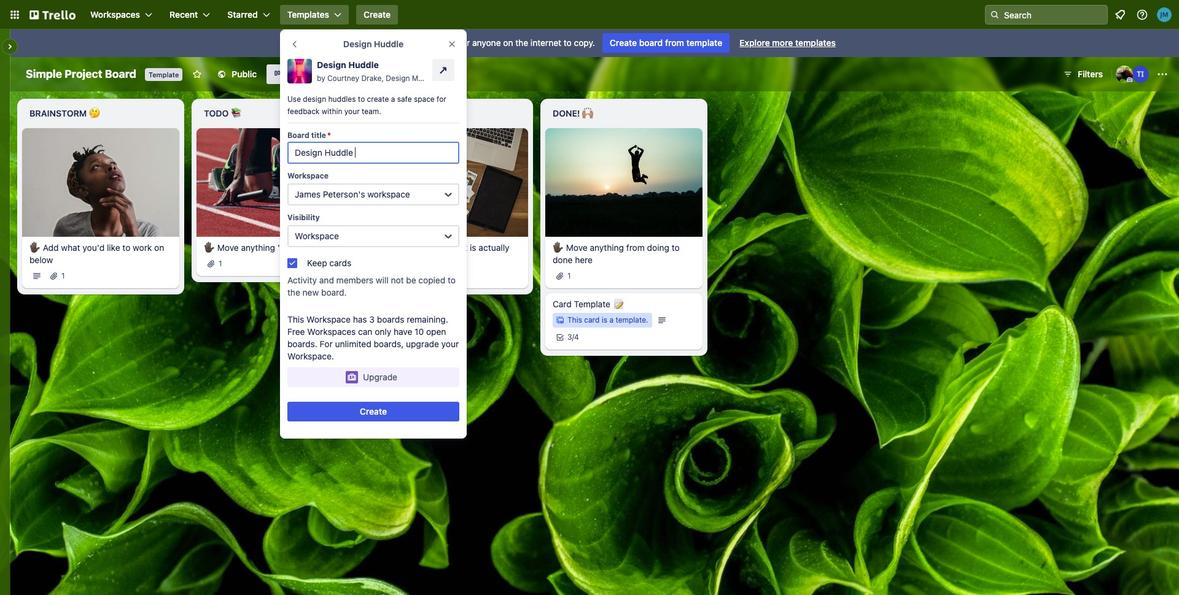 Task type: locate. For each thing, give the bounding box(es) containing it.
here up keep on the left top
[[307, 242, 325, 253]]

workspaces
[[90, 9, 140, 20], [307, 327, 356, 337]]

design up design huddle link
[[343, 39, 372, 49]]

simple project board
[[26, 68, 136, 80]]

create button
[[356, 5, 398, 25], [288, 402, 460, 422]]

workspace up for on the left of the page
[[307, 315, 351, 325]]

✋🏿 add what you'd like to work on below
[[29, 242, 164, 265]]

this left card
[[568, 316, 582, 325]]

design
[[343, 39, 372, 49], [317, 60, 346, 70], [386, 74, 410, 83]]

DONE! 🙌🏽 text field
[[546, 104, 703, 123]]

board right project
[[105, 68, 136, 80]]

✋🏿 for ✋🏿 move anything from doing to done here
[[553, 242, 564, 253]]

✋🏿 for ✋🏿 move anything 'ready' here
[[204, 242, 215, 253]]

from right the board
[[665, 37, 684, 48]]

james
[[295, 189, 321, 200]]

your
[[344, 107, 360, 116], [441, 339, 459, 350]]

1 template from the left
[[422, 37, 457, 48]]

doing
[[647, 242, 670, 253]]

create down the upgrade button
[[360, 407, 387, 417]]

template up card
[[574, 299, 611, 309]]

workspace up james at the top left of page
[[288, 171, 329, 181]]

0 horizontal spatial anything
[[241, 242, 275, 253]]

2 vertical spatial a
[[610, 316, 614, 325]]

3 left 4 at the bottom of page
[[568, 333, 572, 342]]

template right public
[[422, 37, 457, 48]]

design huddle link
[[317, 59, 428, 71]]

0 vertical spatial your
[[344, 107, 360, 116]]

close popover image
[[447, 39, 457, 49]]

explore more templates link
[[732, 33, 843, 53]]

huddle for design huddle
[[374, 39, 404, 49]]

create left the board
[[610, 37, 637, 48]]

huddle up design huddle link
[[374, 39, 404, 49]]

1 vertical spatial the
[[288, 288, 300, 298]]

0 vertical spatial huddle
[[374, 39, 404, 49]]

1 vertical spatial 3
[[568, 333, 572, 342]]

add
[[43, 242, 59, 253]]

customize views image
[[325, 68, 337, 80]]

1 vertical spatial a
[[391, 95, 395, 104]]

workspace inside the this workspace has 3 boards remaining. free workspaces can only have 10 open boards. for unlimited boards, upgrade your workspace.
[[307, 315, 351, 325]]

3 ✋🏿 from the left
[[378, 242, 389, 253]]

anything inside the ✋🏿 move anything from doing to done here
[[590, 242, 624, 253]]

is right 'that'
[[470, 242, 476, 253]]

for right space at the top left
[[437, 95, 447, 104]]

10
[[415, 327, 424, 337]]

2 horizontal spatial anything
[[590, 242, 624, 253]]

team.
[[362, 107, 381, 116]]

1 vertical spatial on
[[154, 242, 164, 253]]

3 right "has" on the left bottom of the page
[[369, 315, 375, 325]]

board for board title *
[[288, 131, 309, 140]]

huddle inside design huddle by courtney drake, design manager @ trello
[[348, 60, 379, 70]]

move for ✋🏿 move anything from doing to done here
[[566, 242, 588, 253]]

create
[[364, 9, 391, 20], [610, 37, 637, 48], [360, 407, 387, 417]]

anything for that
[[416, 242, 450, 253]]

0 horizontal spatial this
[[288, 315, 304, 325]]

huddle up the drake,
[[348, 60, 379, 70]]

board link
[[267, 65, 319, 84]]

the inside 'activity and members will not be copied to the new board.'
[[288, 288, 300, 298]]

3 / 4
[[568, 333, 579, 342]]

DOING ⚙️ text field
[[371, 104, 528, 123]]

1 horizontal spatial template
[[687, 37, 723, 48]]

✋🏿 inside "link"
[[204, 242, 215, 253]]

✋🏿 move anything that is actually started here link
[[378, 242, 521, 266]]

here for ✋🏿 move anything that is actually started here
[[409, 255, 427, 265]]

2 vertical spatial is
[[602, 316, 608, 325]]

for right 'close popover' icon
[[459, 37, 470, 48]]

1 vertical spatial design
[[317, 60, 346, 70]]

✋🏿 inside ✋🏿 move anything that is actually started here
[[378, 242, 389, 253]]

3 anything from the left
[[590, 242, 624, 253]]

3
[[369, 315, 375, 325], [568, 333, 572, 342]]

upgrade
[[363, 372, 397, 383]]

open information menu image
[[1136, 9, 1149, 21]]

0 horizontal spatial 3
[[369, 315, 375, 325]]

1 right will
[[393, 271, 397, 281]]

1 horizontal spatial move
[[392, 242, 413, 253]]

2 move from the left
[[392, 242, 413, 253]]

the
[[516, 37, 528, 48], [288, 288, 300, 298]]

template left star or unstar board image
[[149, 71, 179, 79]]

that
[[452, 242, 468, 253]]

Board name text field
[[20, 65, 143, 84]]

board inside text field
[[105, 68, 136, 80]]

huddle for design huddle by courtney drake, design manager @ trello
[[348, 60, 379, 70]]

create button down the upgrade button
[[288, 402, 460, 422]]

1 ✋🏿 from the left
[[29, 242, 41, 253]]

board left title
[[288, 131, 309, 140]]

not
[[391, 275, 404, 286]]

0 vertical spatial create
[[364, 9, 391, 20]]

this card is a template.
[[568, 316, 648, 325]]

to up team.
[[358, 95, 365, 104]]

this for this card is a template.
[[568, 316, 582, 325]]

workspace
[[288, 171, 329, 181], [295, 231, 339, 241], [307, 315, 351, 325]]

move
[[217, 242, 239, 253], [392, 242, 413, 253], [566, 242, 588, 253]]

internet
[[531, 37, 562, 48]]

boards
[[377, 315, 405, 325]]

1 horizontal spatial on
[[503, 37, 513, 48]]

a inside use design huddles to create a safe space for feedback within your team.
[[391, 95, 395, 104]]

0 vertical spatial the
[[516, 37, 528, 48]]

card template 📝 link
[[553, 298, 695, 311]]

can
[[358, 327, 373, 337]]

template left explore
[[687, 37, 723, 48]]

0 vertical spatial a
[[389, 37, 393, 48]]

create board from template link
[[603, 33, 730, 53]]

2 horizontal spatial move
[[566, 242, 588, 253]]

remaining.
[[407, 315, 448, 325]]

a left public
[[389, 37, 393, 48]]

0 horizontal spatial is
[[380, 37, 386, 48]]

this up free
[[288, 315, 304, 325]]

0 horizontal spatial move
[[217, 242, 239, 253]]

0 vertical spatial from
[[665, 37, 684, 48]]

from left doing
[[626, 242, 645, 253]]

on right anyone
[[503, 37, 513, 48]]

1 anything from the left
[[241, 242, 275, 253]]

board.
[[321, 288, 347, 298]]

1 for ✋🏿 move anything 'ready' here
[[219, 259, 222, 268]]

upgrade
[[406, 339, 439, 350]]

recent
[[170, 9, 198, 20]]

board
[[105, 68, 136, 80], [288, 69, 312, 79], [288, 131, 309, 140]]

new
[[303, 288, 319, 298]]

to right doing
[[672, 242, 680, 253]]

the left internet
[[516, 37, 528, 48]]

todo
[[204, 108, 229, 119]]

is right card
[[602, 316, 608, 325]]

this member is an admin of this board. image
[[1127, 77, 1133, 83]]

board left by
[[288, 69, 312, 79]]

🙌🏽
[[582, 108, 593, 119]]

✋🏿 move anything 'ready' here
[[204, 242, 325, 253]]

you'd
[[83, 242, 105, 253]]

template
[[422, 37, 457, 48], [687, 37, 723, 48]]

anything inside ✋🏿 move anything that is actually started here
[[416, 242, 450, 253]]

1 vertical spatial is
[[470, 242, 476, 253]]

public
[[232, 69, 257, 79]]

move inside the ✋🏿 move anything from doing to done here
[[566, 242, 588, 253]]

here right done
[[575, 255, 593, 265]]

template
[[149, 71, 179, 79], [574, 299, 611, 309]]

2 horizontal spatial here
[[575, 255, 593, 265]]

✋🏿 add what you'd like to work on below link
[[29, 242, 172, 266]]

for inside use design huddles to create a safe space for feedback within your team.
[[437, 95, 447, 104]]

0 vertical spatial is
[[380, 37, 386, 48]]

on right work at the left
[[154, 242, 164, 253]]

this
[[361, 37, 377, 48], [288, 315, 304, 325], [568, 316, 582, 325]]

is left public
[[380, 37, 386, 48]]

1 vertical spatial for
[[437, 95, 447, 104]]

huddle
[[374, 39, 404, 49], [348, 60, 379, 70]]

2 horizontal spatial this
[[568, 316, 582, 325]]

a down 📝 on the bottom
[[610, 316, 614, 325]]

this workspace has 3 boards remaining. free workspaces can only have 10 open boards. for unlimited boards, upgrade your workspace.
[[288, 315, 459, 362]]

here up be
[[409, 255, 427, 265]]

to left copy.
[[564, 37, 572, 48]]

design for design huddle by courtney drake, design manager @ trello
[[317, 60, 346, 70]]

design up safe
[[386, 74, 410, 83]]

design
[[303, 95, 326, 104]]

📚
[[231, 108, 242, 119]]

to inside 'activity and members will not be copied to the new board.'
[[448, 275, 456, 286]]

the down activity
[[288, 288, 300, 298]]

anything left 'that'
[[416, 242, 450, 253]]

✋🏿 move anything that is actually started here
[[378, 242, 510, 265]]

1 horizontal spatial here
[[409, 255, 427, 265]]

2 vertical spatial create
[[360, 407, 387, 417]]

2 ✋🏿 from the left
[[204, 242, 215, 253]]

1 horizontal spatial for
[[459, 37, 470, 48]]

0 vertical spatial for
[[459, 37, 470, 48]]

0 horizontal spatial for
[[437, 95, 447, 104]]

move inside ✋🏿 move anything that is actually started here
[[392, 242, 413, 253]]

filters
[[1078, 69, 1103, 79]]

None text field
[[288, 142, 460, 164]]

1 vertical spatial workspaces
[[307, 327, 356, 337]]

0 horizontal spatial template
[[422, 37, 457, 48]]

here inside the ✋🏿 move anything from doing to done here
[[575, 255, 593, 265]]

4 ✋🏿 from the left
[[553, 242, 564, 253]]

✋🏿 inside the ✋🏿 move anything from doing to done here
[[553, 242, 564, 253]]

2 vertical spatial workspace
[[307, 315, 351, 325]]

1 horizontal spatial workspaces
[[307, 327, 356, 337]]

design up by
[[317, 60, 346, 70]]

0 vertical spatial create button
[[356, 5, 398, 25]]

to inside use design huddles to create a safe space for feedback within your team.
[[358, 95, 365, 104]]

0 horizontal spatial here
[[307, 242, 325, 253]]

anything left doing
[[590, 242, 624, 253]]

use design huddles to create a safe space for feedback within your team.
[[288, 95, 447, 116]]

0 horizontal spatial your
[[344, 107, 360, 116]]

anything left "'ready'"
[[241, 242, 275, 253]]

1 vertical spatial create button
[[288, 402, 460, 422]]

1 vertical spatial your
[[441, 339, 459, 350]]

design huddle by courtney drake, design manager @ trello
[[317, 60, 473, 83]]

1
[[219, 259, 222, 268], [61, 271, 65, 281], [393, 271, 397, 281], [568, 271, 571, 281]]

design for design huddle
[[343, 39, 372, 49]]

on inside ✋🏿 add what you'd like to work on below
[[154, 242, 164, 253]]

0 horizontal spatial the
[[288, 288, 300, 298]]

1 move from the left
[[217, 242, 239, 253]]

create up design huddle
[[364, 9, 391, 20]]

1 horizontal spatial the
[[516, 37, 528, 48]]

0 horizontal spatial on
[[154, 242, 164, 253]]

1 vertical spatial from
[[626, 242, 645, 253]]

0 horizontal spatial from
[[626, 242, 645, 253]]

by
[[317, 74, 325, 83]]

has
[[353, 315, 367, 325]]

this right sm 'image'
[[361, 37, 377, 48]]

✋🏿 inside ✋🏿 add what you'd like to work on below
[[29, 242, 41, 253]]

anything
[[241, 242, 275, 253], [416, 242, 450, 253], [590, 242, 624, 253]]

1 down what
[[61, 271, 65, 281]]

✋🏿
[[29, 242, 41, 253], [204, 242, 215, 253], [378, 242, 389, 253], [553, 242, 564, 253]]

0 vertical spatial on
[[503, 37, 513, 48]]

to right like
[[123, 242, 130, 253]]

move inside "link"
[[217, 242, 239, 253]]

sm image
[[346, 37, 358, 50]]

doing
[[378, 108, 407, 119]]

template.
[[616, 316, 648, 325]]

1 horizontal spatial is
[[470, 242, 476, 253]]

this for this workspace has 3 boards remaining. free workspaces can only have 10 open boards. for unlimited boards, upgrade your workspace.
[[288, 315, 304, 325]]

0 vertical spatial design
[[343, 39, 372, 49]]

this inside the this workspace has 3 boards remaining. free workspaces can only have 10 open boards. for unlimited boards, upgrade your workspace.
[[288, 315, 304, 325]]

create inside primary element
[[364, 9, 391, 20]]

a left safe
[[391, 95, 395, 104]]

0 vertical spatial 3
[[369, 315, 375, 325]]

1 horizontal spatial template
[[574, 299, 611, 309]]

1 down done
[[568, 271, 571, 281]]

BRAINSTORM 🤔 text field
[[22, 104, 179, 123]]

1 down ✋🏿 move anything 'ready' here
[[219, 259, 222, 268]]

your down huddles at the left top of the page
[[344, 107, 360, 116]]

free
[[288, 327, 305, 337]]

anything inside ✋🏿 move anything 'ready' here "link"
[[241, 242, 275, 253]]

on for work
[[154, 242, 164, 253]]

create
[[367, 95, 389, 104]]

workspace down visibility
[[295, 231, 339, 241]]

workspaces inside the this workspace has 3 boards remaining. free workspaces can only have 10 open boards. for unlimited boards, upgrade your workspace.
[[307, 327, 356, 337]]

your down "open" on the left
[[441, 339, 459, 350]]

todo 📚
[[204, 108, 242, 119]]

1 vertical spatial huddle
[[348, 60, 379, 70]]

0 horizontal spatial workspaces
[[90, 9, 140, 20]]

your inside use design huddles to create a safe space for feedback within your team.
[[344, 107, 360, 116]]

this is a public template for anyone on the internet to copy.
[[361, 37, 595, 48]]

0 vertical spatial workspaces
[[90, 9, 140, 20]]

to right copied
[[448, 275, 456, 286]]

james peterson's workspace
[[295, 189, 410, 200]]

from
[[665, 37, 684, 48], [626, 242, 645, 253]]

1 vertical spatial create
[[610, 37, 637, 48]]

0 horizontal spatial template
[[149, 71, 179, 79]]

1 horizontal spatial anything
[[416, 242, 450, 253]]

2 anything from the left
[[416, 242, 450, 253]]

brainstorm
[[29, 108, 87, 119]]

within
[[322, 107, 342, 116]]

1 horizontal spatial this
[[361, 37, 377, 48]]

create button up design huddle
[[356, 5, 398, 25]]

1 horizontal spatial your
[[441, 339, 459, 350]]

3 inside the this workspace has 3 boards remaining. free workspaces can only have 10 open boards. for unlimited boards, upgrade your workspace.
[[369, 315, 375, 325]]

3 move from the left
[[566, 242, 588, 253]]

✋🏿 move anything 'ready' here link
[[204, 242, 346, 254]]

here inside ✋🏿 move anything that is actually started here
[[409, 255, 427, 265]]



Task type: describe. For each thing, give the bounding box(es) containing it.
Search field
[[1000, 6, 1108, 24]]

anything for from
[[590, 242, 624, 253]]

2 template from the left
[[687, 37, 723, 48]]

public button
[[210, 65, 264, 84]]

feedback
[[288, 107, 320, 116]]

the for new
[[288, 288, 300, 298]]

done! 🙌🏽
[[553, 108, 593, 119]]

primary element
[[0, 0, 1179, 29]]

from inside the ✋🏿 move anything from doing to done here
[[626, 242, 645, 253]]

below
[[29, 255, 53, 265]]

board title *
[[288, 131, 331, 140]]

0 vertical spatial template
[[149, 71, 179, 79]]

1 vertical spatial workspace
[[295, 231, 339, 241]]

boards,
[[374, 339, 404, 350]]

activity
[[288, 275, 317, 286]]

only
[[375, 327, 391, 337]]

move for ✋🏿 move anything that is actually started here
[[392, 242, 413, 253]]

unlimited
[[335, 339, 371, 350]]

be
[[406, 275, 416, 286]]

1 for ✋🏿 move anything that is actually started here
[[393, 271, 397, 281]]

explore
[[740, 37, 770, 48]]

@
[[445, 74, 451, 83]]

explore more templates
[[740, 37, 836, 48]]

drake,
[[361, 74, 384, 83]]

0 notifications image
[[1113, 7, 1128, 22]]

keep cards
[[307, 258, 352, 268]]

1 horizontal spatial 3
[[568, 333, 572, 342]]

search image
[[990, 10, 1000, 20]]

like
[[107, 242, 120, 253]]

card
[[584, 316, 600, 325]]

members
[[336, 275, 374, 286]]

starred
[[227, 9, 258, 20]]

card template 📝
[[553, 299, 624, 309]]

1 horizontal spatial from
[[665, 37, 684, 48]]

your inside the this workspace has 3 boards remaining. free workspaces can only have 10 open boards. for unlimited boards, upgrade your workspace.
[[441, 339, 459, 350]]

filters button
[[1060, 65, 1107, 84]]

peterson's
[[323, 189, 365, 200]]

recent button
[[162, 5, 218, 25]]

workspace.
[[288, 351, 334, 362]]

create button inside primary element
[[356, 5, 398, 25]]

to inside ✋🏿 add what you'd like to work on below
[[123, 242, 130, 253]]

is inside ✋🏿 move anything that is actually started here
[[470, 242, 476, 253]]

have
[[394, 327, 412, 337]]

to inside the ✋🏿 move anything from doing to done here
[[672, 242, 680, 253]]

✋🏿 move anything from doing to done here
[[553, 242, 680, 265]]

board
[[639, 37, 663, 48]]

visibility
[[288, 213, 320, 222]]

cards
[[330, 258, 352, 268]]

1 for ✋🏿 move anything from doing to done here
[[568, 271, 571, 281]]

space
[[414, 95, 435, 104]]

copied
[[419, 275, 446, 286]]

here inside "link"
[[307, 242, 325, 253]]

🤔
[[89, 108, 100, 119]]

trello
[[453, 74, 473, 83]]

done
[[553, 255, 573, 265]]

'ready'
[[278, 242, 305, 253]]

📝
[[613, 299, 624, 309]]

0 vertical spatial workspace
[[288, 171, 329, 181]]

and
[[319, 275, 334, 286]]

2 vertical spatial design
[[386, 74, 410, 83]]

simple
[[26, 68, 62, 80]]

the for internet
[[516, 37, 528, 48]]

actually
[[479, 242, 510, 253]]

templates
[[287, 9, 329, 20]]

upgrade button
[[288, 368, 460, 388]]

✋🏿 move anything from doing to done here link
[[553, 242, 695, 266]]

*
[[327, 131, 331, 140]]

trello inspiration (inspiringtaco) image
[[1132, 66, 1149, 83]]

starred button
[[220, 5, 277, 25]]

on for anyone
[[503, 37, 513, 48]]

dmugisha (dmugisha) image
[[1116, 66, 1133, 83]]

more
[[772, 37, 793, 48]]

move for ✋🏿 move anything 'ready' here
[[217, 242, 239, 253]]

create board from template
[[610, 37, 723, 48]]

public
[[395, 37, 420, 48]]

anything for 'ready'
[[241, 242, 275, 253]]

board for board
[[288, 69, 312, 79]]

keep
[[307, 258, 327, 268]]

design huddle
[[343, 39, 404, 49]]

what
[[61, 242, 80, 253]]

boards.
[[288, 339, 317, 350]]

show menu image
[[1157, 68, 1169, 80]]

work
[[133, 242, 152, 253]]

TODO 📚 text field
[[197, 104, 354, 123]]

4
[[574, 333, 579, 342]]

this for this is a public template for anyone on the internet to copy.
[[361, 37, 377, 48]]

2 horizontal spatial is
[[602, 316, 608, 325]]

use
[[288, 95, 301, 104]]

back to home image
[[29, 5, 76, 25]]

1 vertical spatial template
[[574, 299, 611, 309]]

here for ✋🏿 move anything from doing to done here
[[575, 255, 593, 265]]

courtney
[[327, 74, 359, 83]]

⚙️
[[409, 108, 420, 119]]

jeremy miller (jeremymiller198) image
[[1157, 7, 1172, 22]]

✋🏿 for ✋🏿 add what you'd like to work on below
[[29, 242, 41, 253]]

title
[[311, 131, 326, 140]]

open
[[426, 327, 446, 337]]

return to previous screen image
[[290, 39, 300, 49]]

activity and members will not be copied to the new board.
[[288, 275, 456, 298]]

project
[[65, 68, 102, 80]]

safe
[[397, 95, 412, 104]]

✋🏿 for ✋🏿 move anything that is actually started here
[[378, 242, 389, 253]]

for
[[320, 339, 333, 350]]

workspace
[[367, 189, 410, 200]]

copy.
[[574, 37, 595, 48]]

workspaces inside workspaces dropdown button
[[90, 9, 140, 20]]

star or unstar board image
[[193, 69, 202, 79]]

huddles
[[328, 95, 356, 104]]



Task type: vqa. For each thing, say whether or not it's contained in the screenshot.
✋🏿 Move anything 'ready' here "link"
yes



